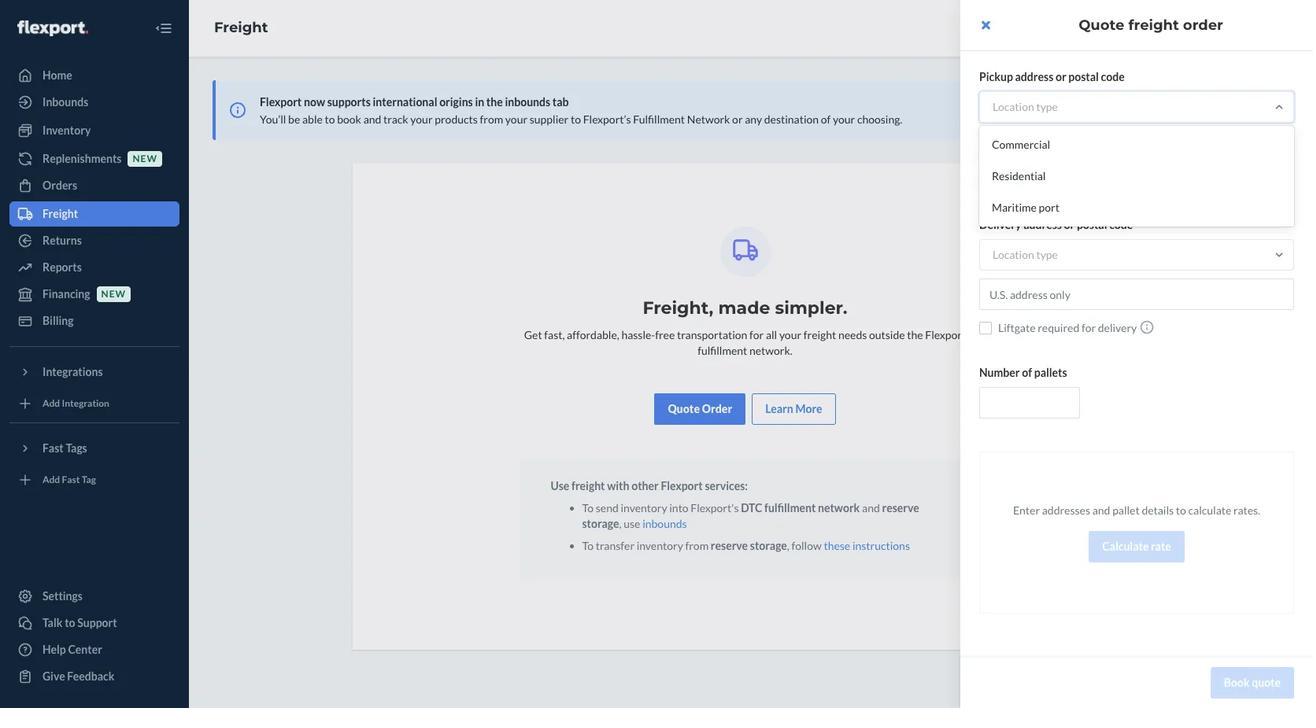 Task type: locate. For each thing, give the bounding box(es) containing it.
2 location from the top
[[993, 248, 1035, 262]]

for for pickup
[[1082, 173, 1096, 187]]

address down the "port"
[[1024, 218, 1062, 232]]

order
[[1184, 17, 1224, 34]]

0 vertical spatial for
[[1082, 173, 1096, 187]]

0 vertical spatial location type
[[993, 100, 1059, 113]]

calculate rate button
[[1089, 532, 1185, 563]]

2 for from the top
[[1082, 321, 1096, 335]]

quote
[[1253, 677, 1282, 690]]

postal down quote
[[1069, 70, 1099, 83]]

0 vertical spatial type
[[1037, 100, 1059, 113]]

0 vertical spatial location
[[993, 100, 1035, 113]]

book quote button
[[1211, 668, 1295, 699]]

liftgate required for delivery
[[999, 321, 1138, 335]]

port
[[1039, 201, 1060, 214]]

code down pickup
[[1110, 218, 1134, 232]]

liftgate up number of pallets
[[999, 321, 1036, 335]]

enter
[[1014, 504, 1041, 517]]

1 vertical spatial type
[[1037, 248, 1059, 262]]

liftgate for liftgate required for pickup
[[999, 173, 1036, 187]]

1 vertical spatial location
[[993, 248, 1035, 262]]

required up the "port"
[[1038, 173, 1080, 187]]

location type
[[993, 100, 1059, 113], [993, 248, 1059, 262]]

delivery
[[980, 218, 1022, 232]]

1 vertical spatial postal
[[1077, 218, 1108, 232]]

1 vertical spatial liftgate
[[999, 321, 1036, 335]]

None checkbox
[[980, 174, 992, 186], [980, 322, 992, 334], [980, 174, 992, 186], [980, 322, 992, 334]]

0 vertical spatial liftgate
[[999, 173, 1036, 187]]

location down delivery at right
[[993, 248, 1035, 262]]

2 required from the top
[[1038, 321, 1080, 335]]

quote freight order
[[1079, 17, 1224, 34]]

1 for from the top
[[1082, 173, 1096, 187]]

0 vertical spatial or
[[1056, 70, 1067, 83]]

rate
[[1152, 540, 1172, 554]]

2 liftgate from the top
[[999, 321, 1036, 335]]

postal for delivery address or postal code
[[1077, 218, 1108, 232]]

address
[[1016, 70, 1054, 83], [1024, 218, 1062, 232]]

pallet
[[1113, 504, 1140, 517]]

type down delivery address or postal code
[[1037, 248, 1059, 262]]

1 vertical spatial or
[[1065, 218, 1075, 232]]

0 vertical spatial postal
[[1069, 70, 1099, 83]]

type down pickup address or postal code
[[1037, 100, 1059, 113]]

1 vertical spatial location type
[[993, 248, 1059, 262]]

required
[[1038, 173, 1080, 187], [1038, 321, 1080, 335]]

U.S. address only text field
[[980, 279, 1295, 310]]

or down 'liftgate required for pickup'
[[1065, 218, 1075, 232]]

type
[[1037, 100, 1059, 113], [1037, 248, 1059, 262]]

liftgate up maritime
[[999, 173, 1036, 187]]

required up 'pallets'
[[1038, 321, 1080, 335]]

maritime
[[992, 201, 1037, 214]]

1 type from the top
[[1037, 100, 1059, 113]]

number
[[980, 366, 1020, 380]]

rates.
[[1234, 504, 1261, 517]]

None number field
[[980, 388, 1081, 419]]

address right pickup
[[1016, 70, 1054, 83]]

book
[[1225, 677, 1250, 690]]

location type up commercial at top
[[993, 100, 1059, 113]]

to
[[1177, 504, 1187, 517]]

1 vertical spatial for
[[1082, 321, 1096, 335]]

0 vertical spatial required
[[1038, 173, 1080, 187]]

quote
[[1079, 17, 1125, 34]]

for left the delivery
[[1082, 321, 1096, 335]]

number of pallets
[[980, 366, 1068, 380]]

location type down delivery at right
[[993, 248, 1059, 262]]

1 vertical spatial address
[[1024, 218, 1062, 232]]

1 liftgate from the top
[[999, 173, 1036, 187]]

0 vertical spatial code
[[1102, 70, 1125, 83]]

location down pickup
[[993, 100, 1035, 113]]

for
[[1082, 173, 1096, 187], [1082, 321, 1096, 335]]

liftgate for liftgate required for delivery
[[999, 321, 1036, 335]]

or right pickup
[[1056, 70, 1067, 83]]

pickup
[[980, 70, 1014, 83]]

0 vertical spatial address
[[1016, 70, 1054, 83]]

address for pickup
[[1016, 70, 1054, 83]]

or
[[1056, 70, 1067, 83], [1065, 218, 1075, 232]]

location
[[993, 100, 1035, 113], [993, 248, 1035, 262]]

code down quote
[[1102, 70, 1125, 83]]

postal down pickup
[[1077, 218, 1108, 232]]

liftgate
[[999, 173, 1036, 187], [999, 321, 1036, 335]]

1 required from the top
[[1038, 173, 1080, 187]]

delivery address or postal code
[[980, 218, 1134, 232]]

postal
[[1069, 70, 1099, 83], [1077, 218, 1108, 232]]

details
[[1142, 504, 1174, 517]]

code
[[1102, 70, 1125, 83], [1110, 218, 1134, 232]]

for left pickup
[[1082, 173, 1096, 187]]

1 vertical spatial required
[[1038, 321, 1080, 335]]

delivery
[[1099, 321, 1138, 335]]

1 vertical spatial code
[[1110, 218, 1134, 232]]

required for pickup
[[1038, 173, 1080, 187]]



Task type: describe. For each thing, give the bounding box(es) containing it.
1 location from the top
[[993, 100, 1035, 113]]

maritime port
[[992, 201, 1060, 214]]

enter addresses and pallet details to calculate rates.
[[1014, 504, 1261, 517]]

close image
[[982, 19, 990, 32]]

commercial
[[992, 138, 1051, 151]]

code for delivery address or postal code
[[1110, 218, 1134, 232]]

calculate
[[1103, 540, 1149, 554]]

or for delivery
[[1065, 218, 1075, 232]]

book quote
[[1225, 677, 1282, 690]]

required for delivery
[[1038, 321, 1080, 335]]

postal for pickup address or postal code
[[1069, 70, 1099, 83]]

residential
[[992, 169, 1046, 183]]

calculate
[[1189, 504, 1232, 517]]

address for delivery
[[1024, 218, 1062, 232]]

2 type from the top
[[1037, 248, 1059, 262]]

U.S. address only text field
[[980, 131, 1295, 162]]

2 location type from the top
[[993, 248, 1059, 262]]

pickup
[[1099, 173, 1131, 187]]

liftgate required for pickup
[[999, 173, 1131, 187]]

1 location type from the top
[[993, 100, 1059, 113]]

pallets
[[1035, 366, 1068, 380]]

code for pickup address or postal code
[[1102, 70, 1125, 83]]

pickup address or postal code
[[980, 70, 1125, 83]]

and
[[1093, 504, 1111, 517]]

of
[[1023, 366, 1033, 380]]

addresses
[[1043, 504, 1091, 517]]

freight
[[1129, 17, 1180, 34]]

or for pickup
[[1056, 70, 1067, 83]]

calculate rate
[[1103, 540, 1172, 554]]

for for delivery
[[1082, 321, 1096, 335]]



Task type: vqa. For each thing, say whether or not it's contained in the screenshot.
"and"
yes



